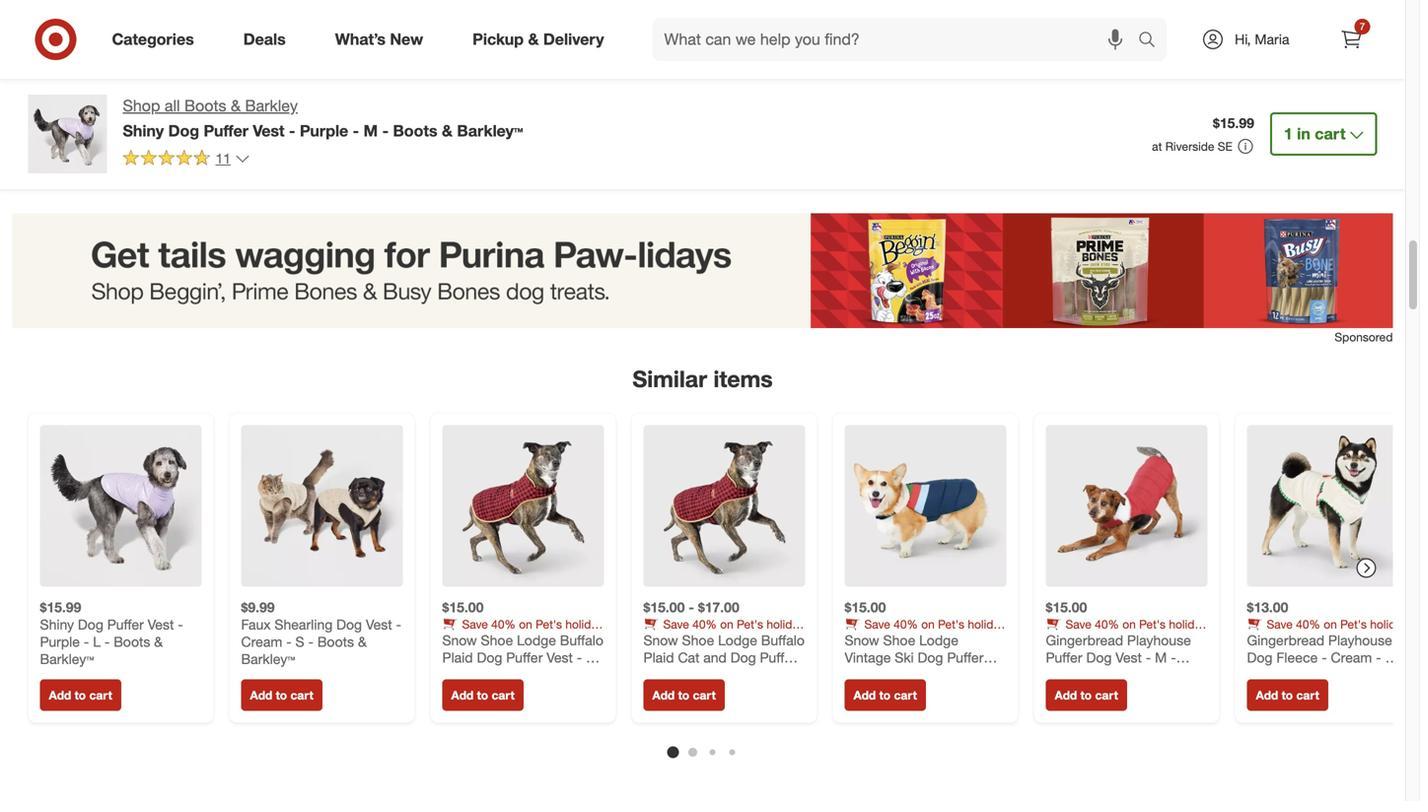 Task type: describe. For each thing, give the bounding box(es) containing it.
s
[[295, 633, 304, 651]]

shoe for snow shoe lodge buffalo plaid dog puffer vest - m - wondershop™
[[481, 632, 513, 649]]

and
[[703, 649, 727, 666]]

dog inside snow shoe lodge buffalo plaid dog puffer vest - m - wondershop™
[[477, 649, 502, 666]]

lodge for snow shoe lodge buffalo plaid dog puffer vest - m - wondershop™
[[517, 632, 556, 649]]

hi, maria
[[1235, 31, 1289, 48]]

40% for snow shoe lodge vintage ski dog puffer vest - m - wondershop™
[[894, 617, 918, 632]]

shop all boots & barkley shiny dog puffer vest - purple - m - boots & barkley™
[[123, 96, 523, 140]]

items for gingerbread playhouse puffer dog vest - m - wondershop™
[[1046, 632, 1075, 647]]

pet's for snow shoe lodge buffalo plaid cat and dog puffer vest - wondershop™
[[737, 617, 763, 632]]

on for snow shoe lodge buffalo plaid dog puffer vest - m - wondershop™
[[519, 617, 532, 632]]

shearling
[[275, 616, 333, 633]]

1
[[1284, 124, 1293, 143]]

shiny dog puffer vest - purple - l - boots & barkley™ image
[[40, 425, 202, 587]]

gingerbread for fleece
[[1247, 632, 1324, 649]]

what's new
[[335, 30, 423, 49]]

$15.99 shiny dog puffer vest - purple - l - boots & barkley™
[[40, 599, 183, 668]]

pickup & delivery link
[[456, 18, 629, 61]]

save for gingerbread playhouse dog fleece - cream - m - wondershop™
[[1267, 617, 1293, 632]]

vest inside gingerbread playhouse puffer dog vest - m - wondershop™
[[1116, 649, 1142, 666]]

& inside "$9.99 faux shearling dog vest - cream - s - boots & barkley™"
[[358, 633, 367, 651]]

gingerbread playhouse puffer dog vest - m - wondershop™ image
[[1046, 425, 1208, 587]]

$9.99 faux shearling dog vest - cream - s - boots & barkley™
[[241, 599, 401, 668]]

m inside snow shoe lodge vintage ski dog puffer vest - m - wondershop™
[[884, 666, 896, 684]]

dog inside shop all boots & barkley shiny dog puffer vest - purple - m - boots & barkley™
[[168, 121, 199, 140]]

buffalo for -
[[560, 632, 603, 649]]

vest inside snow shoe lodge vintage ski dog puffer vest - m - wondershop™
[[845, 666, 871, 684]]

holiday for gingerbread playhouse puffer dog vest - m - wondershop™
[[1169, 617, 1207, 632]]

add for gingerbread playhouse dog fleece - cream - m - wondershop™
[[1256, 688, 1278, 703]]

save for snow shoe lodge buffalo plaid dog puffer vest - m - wondershop™
[[462, 617, 488, 632]]

faux
[[241, 616, 271, 633]]

snow shoe lodge buffalo plaid dog puffer vest - m - wondershop™ image
[[442, 425, 604, 587]]

at
[[1152, 139, 1162, 154]]

11 link
[[123, 149, 251, 171]]

snow shoe lodge buffalo plaid dog puffer vest - m - wondershop™
[[442, 632, 603, 684]]

add to cart for faux shearling dog vest - cream - s - boots & barkley™
[[250, 688, 313, 703]]

purple inside $15.99 shiny dog puffer vest - purple - l - boots & barkley™
[[40, 633, 80, 651]]

save 40% on pet's holiday items for gingerbread playhouse puffer dog vest - m - wondershop™
[[1046, 617, 1207, 647]]

save 40% on pet's holiday items for snow shoe lodge vintage ski dog puffer vest - m - wondershop™
[[845, 617, 1006, 647]]

cart for gingerbread playhouse puffer dog vest - m - wondershop™
[[1095, 688, 1118, 703]]

cart for snow shoe lodge buffalo plaid dog puffer vest - m - wondershop™
[[492, 688, 515, 703]]

holiday for snow shoe lodge buffalo plaid dog puffer vest - m - wondershop™
[[565, 617, 603, 632]]

items for snow shoe lodge buffalo plaid dog puffer vest - m - wondershop™
[[442, 632, 471, 647]]

boots inside "$9.99 faux shearling dog vest - cream - s - boots & barkley™"
[[317, 633, 354, 651]]

snow shoe lodge vintage ski dog puffer vest - m - wondershop™
[[845, 632, 995, 684]]

add to cart button for snow shoe lodge buffalo plaid cat and dog puffer vest - wondershop™
[[643, 680, 725, 711]]

m inside gingerbread playhouse dog fleece - cream - m - wondershop™
[[1385, 649, 1397, 666]]

m inside gingerbread playhouse puffer dog vest - m - wondershop™
[[1155, 649, 1167, 666]]

$9.99
[[241, 599, 275, 616]]

puffer inside $15.99 shiny dog puffer vest - purple - l - boots & barkley™
[[107, 616, 144, 633]]

maria
[[1255, 31, 1289, 48]]

hi,
[[1235, 31, 1251, 48]]

items for snow shoe lodge buffalo plaid cat and dog puffer vest - wondershop™
[[643, 632, 672, 647]]

se
[[1218, 139, 1233, 154]]

add to cart for snow shoe lodge vintage ski dog puffer vest - m - wondershop™
[[854, 688, 917, 703]]

similar items region
[[12, 213, 1420, 802]]

puffer inside shop all boots & barkley shiny dog puffer vest - purple - m - boots & barkley™
[[204, 121, 248, 140]]

puffer inside snow shoe lodge vintage ski dog puffer vest - m - wondershop™
[[947, 649, 984, 666]]

categories link
[[95, 18, 219, 61]]

save 40% on pet's holiday items for snow shoe lodge buffalo plaid cat and dog puffer vest - wondershop™
[[643, 617, 804, 647]]

cream inside "$9.99 faux shearling dog vest - cream - s - boots & barkley™"
[[241, 633, 282, 651]]

on for gingerbread playhouse puffer dog vest - m - wondershop™
[[1122, 617, 1136, 632]]

vest inside "snow shoe lodge buffalo plaid cat and dog puffer vest - wondershop™"
[[643, 666, 670, 684]]

cream inside gingerbread playhouse dog fleece - cream - m - wondershop™
[[1331, 649, 1372, 666]]

snow for snow shoe lodge buffalo plaid dog puffer vest - m - wondershop™
[[442, 632, 477, 649]]

$13.00
[[1247, 599, 1288, 616]]

add to cart button for faux shearling dog vest - cream - s - boots & barkley™
[[241, 680, 322, 711]]

$15.99 for $15.99 shiny dog puffer vest - purple - l - boots & barkley™
[[40, 599, 81, 616]]

dog inside $15.99 shiny dog puffer vest - purple - l - boots & barkley™
[[78, 616, 103, 633]]

snow shoe lodge vintage ski dog puffer vest - m - wondershop™ image
[[845, 425, 1006, 587]]

playhouse for cream
[[1328, 632, 1392, 649]]

$15.00 for snow shoe lodge vintage ski dog puffer vest - m - wondershop™
[[845, 599, 886, 616]]

40% for snow shoe lodge buffalo plaid dog puffer vest - m - wondershop™
[[491, 617, 516, 632]]

search
[[1129, 32, 1177, 51]]

puffer inside gingerbread playhouse puffer dog vest - m - wondershop™
[[1046, 649, 1082, 666]]

gingerbread playhouse dog fleece - cream - m - wondershop™
[[1247, 632, 1406, 684]]

deals
[[243, 30, 286, 49]]

fleece
[[1276, 649, 1318, 666]]

in
[[1297, 124, 1310, 143]]

add to cart button for gingerbread playhouse puffer dog vest - m - wondershop™
[[1046, 680, 1127, 711]]

7
[[1360, 20, 1365, 33]]

40% for gingerbread playhouse dog fleece - cream - m - wondershop™
[[1296, 617, 1320, 632]]

40% for snow shoe lodge buffalo plaid cat and dog puffer vest - wondershop™
[[692, 617, 717, 632]]

gingerbread for dog
[[1046, 632, 1123, 649]]

puffer inside snow shoe lodge buffalo plaid dog puffer vest - m - wondershop™
[[506, 649, 543, 666]]

1 in cart for shiny dog puffer vest - purple - m - boots & barkley™ element
[[1284, 124, 1346, 143]]

to for snow shoe lodge buffalo plaid dog puffer vest - m - wondershop™
[[477, 688, 488, 703]]

wondershop™ inside gingerbread playhouse dog fleece - cream - m - wondershop™
[[1247, 666, 1333, 684]]

wondershop™ for snow shoe lodge buffalo plaid dog puffer vest - m - wondershop™
[[452, 666, 537, 684]]

holiday for snow shoe lodge vintage ski dog puffer vest - m - wondershop™
[[968, 617, 1006, 632]]

shoe for snow shoe lodge buffalo plaid cat and dog puffer vest - wondershop™
[[682, 632, 714, 649]]

11
[[215, 150, 231, 167]]

$15.00 for gingerbread playhouse puffer dog vest - m - wondershop™
[[1046, 599, 1087, 616]]



Task type: locate. For each thing, give the bounding box(es) containing it.
items for gingerbread playhouse dog fleece - cream - m - wondershop™
[[1247, 632, 1276, 647]]

cart down gingerbread playhouse puffer dog vest - m - wondershop™
[[1095, 688, 1118, 703]]

add to cart
[[49, 688, 112, 703], [250, 688, 313, 703], [451, 688, 515, 703], [652, 688, 716, 703], [854, 688, 917, 703], [1055, 688, 1118, 703], [1256, 688, 1319, 703]]

cart down s
[[290, 688, 313, 703]]

buffalo for puffer
[[761, 632, 805, 649]]

cart for faux shearling dog vest - cream - s - boots & barkley™
[[290, 688, 313, 703]]

cart for snow shoe lodge vintage ski dog puffer vest - m - wondershop™
[[894, 688, 917, 703]]

cart down and
[[693, 688, 716, 703]]

faux shearling dog vest - cream - s - boots & barkley™ image
[[241, 425, 403, 587]]

cream
[[241, 633, 282, 651], [1331, 649, 1372, 666]]

add to cart button for shiny dog puffer vest - purple - l - boots & barkley™
[[40, 680, 121, 711]]

dog
[[168, 121, 199, 140], [78, 616, 103, 633], [336, 616, 362, 633], [477, 649, 502, 666], [730, 649, 756, 666], [918, 649, 943, 666], [1086, 649, 1112, 666], [1247, 649, 1273, 666]]

0 horizontal spatial $15.99
[[40, 599, 81, 616]]

add to cart for snow shoe lodge buffalo plaid cat and dog puffer vest - wondershop™
[[652, 688, 716, 703]]

1 horizontal spatial lodge
[[718, 632, 757, 649]]

to down $15.99 shiny dog puffer vest - purple - l - boots & barkley™
[[75, 688, 86, 703]]

pickup
[[473, 30, 524, 49]]

boots right s
[[317, 633, 354, 651]]

cart for gingerbread playhouse dog fleece - cream - m - wondershop™
[[1296, 688, 1319, 703]]

-
[[289, 121, 295, 140], [353, 121, 359, 140], [382, 121, 389, 140], [689, 599, 694, 616], [178, 616, 183, 633], [396, 616, 401, 633], [84, 633, 89, 651], [104, 633, 110, 651], [286, 633, 292, 651], [308, 633, 314, 651], [577, 649, 582, 666], [1146, 649, 1151, 666], [1171, 649, 1176, 666], [1322, 649, 1327, 666], [1376, 649, 1381, 666], [1401, 649, 1406, 666], [442, 666, 448, 684], [674, 666, 679, 684], [875, 666, 880, 684], [900, 666, 905, 684]]

0 horizontal spatial shiny
[[40, 616, 74, 633]]

dog inside "$9.99 faux shearling dog vest - cream - s - boots & barkley™"
[[336, 616, 362, 633]]

shiny left the l
[[40, 616, 74, 633]]

vest inside "$9.99 faux shearling dog vest - cream - s - boots & barkley™"
[[366, 616, 392, 633]]

1 gingerbread from the left
[[1046, 632, 1123, 649]]

$15.99 inside $15.99 shiny dog puffer vest - purple - l - boots & barkley™
[[40, 599, 81, 616]]

what's
[[335, 30, 386, 49]]

1 in cart
[[1284, 124, 1346, 143]]

0 vertical spatial $15.99
[[1213, 115, 1254, 132]]

image of shiny dog puffer vest - purple - m - boots & barkley™ image
[[28, 95, 107, 174]]

save for gingerbread playhouse puffer dog vest - m - wondershop™
[[1066, 617, 1092, 632]]

shiny inside $15.99 shiny dog puffer vest - purple - l - boots & barkley™
[[40, 616, 74, 633]]

cream right fleece
[[1331, 649, 1372, 666]]

pet's
[[536, 617, 562, 632], [737, 617, 763, 632], [938, 617, 964, 632], [1139, 617, 1166, 632], [1340, 617, 1367, 632]]

2 buffalo from the left
[[761, 632, 805, 649]]

1 save from the left
[[462, 617, 488, 632]]

add down faux
[[250, 688, 272, 703]]

cart
[[1315, 124, 1346, 143], [89, 688, 112, 703], [290, 688, 313, 703], [492, 688, 515, 703], [693, 688, 716, 703], [894, 688, 917, 703], [1095, 688, 1118, 703], [1296, 688, 1319, 703]]

2 plaid from the left
[[643, 649, 674, 666]]

m inside snow shoe lodge buffalo plaid dog puffer vest - m - wondershop™
[[586, 649, 598, 666]]

holiday
[[565, 617, 603, 632], [767, 617, 804, 632], [968, 617, 1006, 632], [1169, 617, 1207, 632], [1370, 617, 1408, 632]]

6 add from the left
[[1055, 688, 1077, 703]]

shoe inside snow shoe lodge buffalo plaid dog puffer vest - m - wondershop™
[[481, 632, 513, 649]]

plaid
[[442, 649, 473, 666], [643, 649, 674, 666]]

1 shoe from the left
[[481, 632, 513, 649]]

dog inside gingerbread playhouse puffer dog vest - m - wondershop™
[[1086, 649, 1112, 666]]

4 pet's from the left
[[1139, 617, 1166, 632]]

gingerbread
[[1046, 632, 1123, 649], [1247, 632, 1324, 649]]

add
[[49, 688, 71, 703], [250, 688, 272, 703], [451, 688, 474, 703], [652, 688, 675, 703], [854, 688, 876, 703], [1055, 688, 1077, 703], [1256, 688, 1278, 703]]

wondershop™ inside snow shoe lodge vintage ski dog puffer vest - m - wondershop™
[[909, 666, 995, 684]]

3 holiday from the left
[[968, 617, 1006, 632]]

5 pet's from the left
[[1340, 617, 1367, 632]]

to for snow shoe lodge vintage ski dog puffer vest - m - wondershop™
[[879, 688, 891, 703]]

puffer inside "snow shoe lodge buffalo plaid cat and dog puffer vest - wondershop™"
[[760, 649, 796, 666]]

40%
[[491, 617, 516, 632], [692, 617, 717, 632], [894, 617, 918, 632], [1095, 617, 1119, 632], [1296, 617, 1320, 632]]

cart for shiny dog puffer vest - purple - l - boots & barkley™
[[89, 688, 112, 703]]

0 horizontal spatial cream
[[241, 633, 282, 651]]

1 horizontal spatial cream
[[1331, 649, 1372, 666]]

0 vertical spatial shiny
[[123, 121, 164, 140]]

$15.00 left $17.00
[[643, 599, 685, 616]]

2 snow from the left
[[643, 632, 678, 649]]

barkley™ inside "$9.99 faux shearling dog vest - cream - s - boots & barkley™"
[[241, 651, 295, 668]]

add for snow shoe lodge buffalo plaid cat and dog puffer vest - wondershop™
[[652, 688, 675, 703]]

save 40% on pet's holiday items for gingerbread playhouse dog fleece - cream - m - wondershop™
[[1247, 617, 1408, 647]]

1 40% from the left
[[491, 617, 516, 632]]

lodge for snow shoe lodge buffalo plaid cat and dog puffer vest - wondershop™
[[718, 632, 757, 649]]

on
[[519, 617, 532, 632], [720, 617, 733, 632], [921, 617, 935, 632], [1122, 617, 1136, 632], [1324, 617, 1337, 632]]

plaid for cat
[[643, 649, 674, 666]]

cart for snow shoe lodge buffalo plaid cat and dog puffer vest - wondershop™
[[693, 688, 716, 703]]

cream down $9.99
[[241, 633, 282, 651]]

to down snow shoe lodge buffalo plaid dog puffer vest - m - wondershop™
[[477, 688, 488, 703]]

lodge
[[517, 632, 556, 649], [718, 632, 757, 649], [919, 632, 958, 649]]

add to cart for gingerbread playhouse puffer dog vest - m - wondershop™
[[1055, 688, 1118, 703]]

1 horizontal spatial gingerbread
[[1247, 632, 1324, 649]]

5 holiday from the left
[[1370, 617, 1408, 632]]

search button
[[1129, 18, 1177, 65]]

playhouse
[[1127, 632, 1191, 649], [1328, 632, 1392, 649]]

2 on from the left
[[720, 617, 733, 632]]

wondershop™ inside "snow shoe lodge buffalo plaid cat and dog puffer vest - wondershop™"
[[683, 666, 769, 684]]

all
[[165, 96, 180, 115]]

0 horizontal spatial plaid
[[442, 649, 473, 666]]

2 add from the left
[[250, 688, 272, 703]]

2 40% from the left
[[692, 617, 717, 632]]

cat
[[678, 649, 700, 666]]

$15.00 up vintage
[[845, 599, 886, 616]]

vest
[[253, 121, 285, 140], [148, 616, 174, 633], [366, 616, 392, 633], [547, 649, 573, 666], [1116, 649, 1142, 666], [643, 666, 670, 684], [845, 666, 871, 684]]

1 holiday from the left
[[565, 617, 603, 632]]

4 to from the left
[[678, 688, 689, 703]]

pet's for gingerbread playhouse dog fleece - cream - m - wondershop™
[[1340, 617, 1367, 632]]

2 horizontal spatial barkley™
[[457, 121, 523, 140]]

shop
[[123, 96, 160, 115]]

add to cart down s
[[250, 688, 313, 703]]

to for faux shearling dog vest - cream - s - boots & barkley™
[[276, 688, 287, 703]]

1 horizontal spatial snow
[[643, 632, 678, 649]]

1 vertical spatial shiny
[[40, 616, 74, 633]]

4 add to cart button from the left
[[643, 680, 725, 711]]

40% for gingerbread playhouse puffer dog vest - m - wondershop™
[[1095, 617, 1119, 632]]

1 vertical spatial $15.99
[[40, 599, 81, 616]]

playhouse inside gingerbread playhouse puffer dog vest - m - wondershop™
[[1127, 632, 1191, 649]]

add to cart button for gingerbread playhouse dog fleece - cream - m - wondershop™
[[1247, 680, 1328, 711]]

3 $15.00 from the left
[[845, 599, 886, 616]]

to for gingerbread playhouse dog fleece - cream - m - wondershop™
[[1282, 688, 1293, 703]]

wondershop™ inside snow shoe lodge buffalo plaid dog puffer vest - m - wondershop™
[[452, 666, 537, 684]]

3 pet's from the left
[[938, 617, 964, 632]]

5 add to cart from the left
[[854, 688, 917, 703]]

add to cart button
[[40, 680, 121, 711], [241, 680, 322, 711], [442, 680, 524, 711], [643, 680, 725, 711], [845, 680, 926, 711], [1046, 680, 1127, 711], [1247, 680, 1328, 711]]

4 wondershop™ from the left
[[1046, 666, 1132, 684]]

3 save 40% on pet's holiday items from the left
[[845, 617, 1006, 647]]

barkley
[[245, 96, 298, 115]]

add to cart down gingerbread playhouse puffer dog vest - m - wondershop™
[[1055, 688, 1118, 703]]

barkley™ inside shop all boots & barkley shiny dog puffer vest - purple - m - boots & barkley™
[[457, 121, 523, 140]]

1 horizontal spatial playhouse
[[1328, 632, 1392, 649]]

add to cart for shiny dog puffer vest - purple - l - boots & barkley™
[[49, 688, 112, 703]]

wondershop™ for snow shoe lodge vintage ski dog puffer vest - m - wondershop™
[[909, 666, 995, 684]]

6 add to cart button from the left
[[1046, 680, 1127, 711]]

7 add from the left
[[1256, 688, 1278, 703]]

add down snow shoe lodge buffalo plaid dog puffer vest - m - wondershop™
[[451, 688, 474, 703]]

2 horizontal spatial shoe
[[883, 632, 915, 649]]

3 snow from the left
[[845, 632, 879, 649]]

gingerbread playhouse dog fleece - cream - m - wondershop™ image
[[1247, 425, 1409, 587]]

$15.99
[[1213, 115, 1254, 132], [40, 599, 81, 616]]

add for shiny dog puffer vest - purple - l - boots & barkley™
[[49, 688, 71, 703]]

cart down the l
[[89, 688, 112, 703]]

gingerbread playhouse puffer dog vest - m - wondershop™
[[1046, 632, 1191, 684]]

barkley™ for $9.99 faux shearling dog vest - cream - s - boots & barkley™
[[241, 651, 295, 668]]

1 horizontal spatial shoe
[[682, 632, 714, 649]]

snow inside snow shoe lodge vintage ski dog puffer vest - m - wondershop™
[[845, 632, 879, 649]]

5 to from the left
[[879, 688, 891, 703]]

4 save from the left
[[1066, 617, 1092, 632]]

what's new link
[[318, 18, 448, 61]]

7 add to cart button from the left
[[1247, 680, 1328, 711]]

$15.00 up snow shoe lodge buffalo plaid dog puffer vest - m - wondershop™
[[442, 599, 484, 616]]

plaid inside snow shoe lodge buffalo plaid dog puffer vest - m - wondershop™
[[442, 649, 473, 666]]

add down $15.99 shiny dog puffer vest - purple - l - boots & barkley™
[[49, 688, 71, 703]]

add down fleece
[[1256, 688, 1278, 703]]

$15.00 up gingerbread playhouse puffer dog vest - m - wondershop™
[[1046, 599, 1087, 616]]

vintage
[[845, 649, 891, 666]]

lodge inside snow shoe lodge vintage ski dog puffer vest - m - wondershop™
[[919, 632, 958, 649]]

lodge inside "snow shoe lodge buffalo plaid cat and dog puffer vest - wondershop™"
[[718, 632, 757, 649]]

1 lodge from the left
[[517, 632, 556, 649]]

4 save 40% on pet's holiday items from the left
[[1046, 617, 1207, 647]]

dog inside "snow shoe lodge buffalo plaid cat and dog puffer vest - wondershop™"
[[730, 649, 756, 666]]

1 plaid from the left
[[442, 649, 473, 666]]

add down vintage
[[854, 688, 876, 703]]

2 playhouse from the left
[[1328, 632, 1392, 649]]

add to cart down fleece
[[1256, 688, 1319, 703]]

to down "$9.99 faux shearling dog vest - cream - s - boots & barkley™"
[[276, 688, 287, 703]]

$15.99 for $15.99
[[1213, 115, 1254, 132]]

barkley™ for $15.99 shiny dog puffer vest - purple - l - boots & barkley™
[[40, 651, 94, 668]]

4 add from the left
[[652, 688, 675, 703]]

purple inside shop all boots & barkley shiny dog puffer vest - purple - m - boots & barkley™
[[300, 121, 348, 140]]

add for gingerbread playhouse puffer dog vest - m - wondershop™
[[1055, 688, 1077, 703]]

to for snow shoe lodge buffalo plaid cat and dog puffer vest - wondershop™
[[678, 688, 689, 703]]

5 on from the left
[[1324, 617, 1337, 632]]

at riverside se
[[1152, 139, 1233, 154]]

playhouse inside gingerbread playhouse dog fleece - cream - m - wondershop™
[[1328, 632, 1392, 649]]

advertisement region
[[12, 213, 1393, 329]]

ski
[[895, 649, 914, 666]]

- inside "snow shoe lodge buffalo plaid cat and dog puffer vest - wondershop™"
[[674, 666, 679, 684]]

7 link
[[1330, 18, 1373, 61]]

holiday for snow shoe lodge buffalo plaid cat and dog puffer vest - wondershop™
[[767, 617, 804, 632]]

&
[[528, 30, 539, 49], [231, 96, 241, 115], [442, 121, 453, 140], [154, 633, 163, 651], [358, 633, 367, 651]]

2 add to cart from the left
[[250, 688, 313, 703]]

snow for snow shoe lodge buffalo plaid cat and dog puffer vest - wondershop™
[[643, 632, 678, 649]]

6 add to cart from the left
[[1055, 688, 1118, 703]]

wondershop™ inside gingerbread playhouse puffer dog vest - m - wondershop™
[[1046, 666, 1132, 684]]

2 pet's from the left
[[737, 617, 763, 632]]

save for snow shoe lodge buffalo plaid cat and dog puffer vest - wondershop™
[[663, 617, 689, 632]]

1 horizontal spatial barkley™
[[241, 651, 295, 668]]

plaid for dog
[[442, 649, 473, 666]]

boots down "new"
[[393, 121, 437, 140]]

puffer
[[204, 121, 248, 140], [107, 616, 144, 633], [506, 649, 543, 666], [760, 649, 796, 666], [947, 649, 984, 666], [1046, 649, 1082, 666]]

3 wondershop™ from the left
[[909, 666, 995, 684]]

save for snow shoe lodge vintage ski dog puffer vest - m - wondershop™
[[864, 617, 890, 632]]

snow inside "snow shoe lodge buffalo plaid cat and dog puffer vest - wondershop™"
[[643, 632, 678, 649]]

snow inside snow shoe lodge buffalo plaid dog puffer vest - m - wondershop™
[[442, 632, 477, 649]]

boots
[[184, 96, 226, 115], [393, 121, 437, 140], [114, 633, 150, 651], [317, 633, 354, 651]]

pet's for snow shoe lodge vintage ski dog puffer vest - m - wondershop™
[[938, 617, 964, 632]]

1 horizontal spatial purple
[[300, 121, 348, 140]]

boots right all
[[184, 96, 226, 115]]

to
[[75, 688, 86, 703], [276, 688, 287, 703], [477, 688, 488, 703], [678, 688, 689, 703], [879, 688, 891, 703], [1080, 688, 1092, 703], [1282, 688, 1293, 703]]

0 horizontal spatial gingerbread
[[1046, 632, 1123, 649]]

1 to from the left
[[75, 688, 86, 703]]

pet's for gingerbread playhouse puffer dog vest - m - wondershop™
[[1139, 617, 1166, 632]]

snow shoe lodge buffalo plaid cat and dog puffer vest - wondershop™ image
[[643, 425, 805, 587]]

$17.00
[[698, 599, 739, 616]]

2 add to cart button from the left
[[241, 680, 322, 711]]

7 add to cart from the left
[[1256, 688, 1319, 703]]

to down cat
[[678, 688, 689, 703]]

0 horizontal spatial lodge
[[517, 632, 556, 649]]

shoe
[[481, 632, 513, 649], [682, 632, 714, 649], [883, 632, 915, 649]]

add to cart down vintage
[[854, 688, 917, 703]]

add to cart button for snow shoe lodge buffalo plaid dog puffer vest - m - wondershop™
[[442, 680, 524, 711]]

4 40% from the left
[[1095, 617, 1119, 632]]

sponsored
[[1335, 330, 1393, 345]]

on for snow shoe lodge buffalo plaid cat and dog puffer vest - wondershop™
[[720, 617, 733, 632]]

holiday for gingerbread playhouse dog fleece - cream - m - wondershop™
[[1370, 617, 1408, 632]]

6 to from the left
[[1080, 688, 1092, 703]]

0 horizontal spatial purple
[[40, 633, 80, 651]]

2 wondershop™ from the left
[[683, 666, 769, 684]]

1 snow from the left
[[442, 632, 477, 649]]

1 horizontal spatial buffalo
[[761, 632, 805, 649]]

categories
[[112, 30, 194, 49]]

3 add to cart from the left
[[451, 688, 515, 703]]

$15.00 for snow shoe lodge buffalo plaid dog puffer vest - m - wondershop™
[[442, 599, 484, 616]]

barkley™ inside $15.99 shiny dog puffer vest - purple - l - boots & barkley™
[[40, 651, 94, 668]]

on for snow shoe lodge vintage ski dog puffer vest - m - wondershop™
[[921, 617, 935, 632]]

3 shoe from the left
[[883, 632, 915, 649]]

What can we help you find? suggestions appear below search field
[[652, 18, 1143, 61]]

boots right the l
[[114, 633, 150, 651]]

vest inside $15.99 shiny dog puffer vest - purple - l - boots & barkley™
[[148, 616, 174, 633]]

add for snow shoe lodge vintage ski dog puffer vest - m - wondershop™
[[854, 688, 876, 703]]

barkley™
[[457, 121, 523, 140], [40, 651, 94, 668], [241, 651, 295, 668]]

add to cart for gingerbread playhouse dog fleece - cream - m - wondershop™
[[1256, 688, 1319, 703]]

items for snow shoe lodge vintage ski dog puffer vest - m - wondershop™
[[845, 632, 874, 647]]

1 save 40% on pet's holiday items from the left
[[442, 617, 603, 647]]

5 40% from the left
[[1296, 617, 1320, 632]]

delivery
[[543, 30, 604, 49]]

0 horizontal spatial snow
[[442, 632, 477, 649]]

4 holiday from the left
[[1169, 617, 1207, 632]]

wondershop™
[[452, 666, 537, 684], [683, 666, 769, 684], [909, 666, 995, 684], [1046, 666, 1132, 684], [1247, 666, 1333, 684]]

3 lodge from the left
[[919, 632, 958, 649]]

gingerbread inside gingerbread playhouse puffer dog vest - m - wondershop™
[[1046, 632, 1123, 649]]

cart right in
[[1315, 124, 1346, 143]]

add for faux shearling dog vest - cream - s - boots & barkley™
[[250, 688, 272, 703]]

add to cart for snow shoe lodge buffalo plaid dog puffer vest - m - wondershop™
[[451, 688, 515, 703]]

add to cart down cat
[[652, 688, 716, 703]]

cart down ski
[[894, 688, 917, 703]]

shiny inside shop all boots & barkley shiny dog puffer vest - purple - m - boots & barkley™
[[123, 121, 164, 140]]

buffalo inside "snow shoe lodge buffalo plaid cat and dog puffer vest - wondershop™"
[[761, 632, 805, 649]]

similar
[[633, 365, 707, 393]]

shoe inside "snow shoe lodge buffalo plaid cat and dog puffer vest - wondershop™"
[[682, 632, 714, 649]]

purple
[[300, 121, 348, 140], [40, 633, 80, 651]]

4 $15.00 from the left
[[1046, 599, 1087, 616]]

2 gingerbread from the left
[[1247, 632, 1324, 649]]

3 to from the left
[[477, 688, 488, 703]]

m inside shop all boots & barkley shiny dog puffer vest - purple - m - boots & barkley™
[[364, 121, 378, 140]]

snow
[[442, 632, 477, 649], [643, 632, 678, 649], [845, 632, 879, 649]]

2 horizontal spatial snow
[[845, 632, 879, 649]]

lodge for snow shoe lodge vintage ski dog puffer vest - m - wondershop™
[[919, 632, 958, 649]]

1 add from the left
[[49, 688, 71, 703]]

1 buffalo from the left
[[560, 632, 603, 649]]

to down gingerbread playhouse puffer dog vest - m - wondershop™
[[1080, 688, 1092, 703]]

to down vintage
[[879, 688, 891, 703]]

$15.00
[[442, 599, 484, 616], [643, 599, 685, 616], [845, 599, 886, 616], [1046, 599, 1087, 616]]

to for shiny dog puffer vest - purple - l - boots & barkley™
[[75, 688, 86, 703]]

new
[[390, 30, 423, 49]]

0 horizontal spatial buffalo
[[560, 632, 603, 649]]

3 40% from the left
[[894, 617, 918, 632]]

playhouse for -
[[1127, 632, 1191, 649]]

snow shoe lodge buffalo plaid cat and dog puffer vest - wondershop™
[[643, 632, 805, 684]]

pet's for snow shoe lodge buffalo plaid dog puffer vest - m - wondershop™
[[536, 617, 562, 632]]

to down fleece
[[1282, 688, 1293, 703]]

1 on from the left
[[519, 617, 532, 632]]

buffalo inside snow shoe lodge buffalo plaid dog puffer vest - m - wondershop™
[[560, 632, 603, 649]]

2 save 40% on pet's holiday items from the left
[[643, 617, 804, 647]]

plaid inside "snow shoe lodge buffalo plaid cat and dog puffer vest - wondershop™"
[[643, 649, 674, 666]]

similar items
[[633, 365, 773, 393]]

5 add from the left
[[854, 688, 876, 703]]

vest inside snow shoe lodge buffalo plaid dog puffer vest - m - wondershop™
[[547, 649, 573, 666]]

1 add to cart from the left
[[49, 688, 112, 703]]

gingerbread inside gingerbread playhouse dog fleece - cream - m - wondershop™
[[1247, 632, 1324, 649]]

add down gingerbread playhouse puffer dog vest - m - wondershop™
[[1055, 688, 1077, 703]]

1 horizontal spatial shiny
[[123, 121, 164, 140]]

2 to from the left
[[276, 688, 287, 703]]

save 40% on pet's holiday items
[[442, 617, 603, 647], [643, 617, 804, 647], [845, 617, 1006, 647], [1046, 617, 1207, 647], [1247, 617, 1408, 647]]

1 horizontal spatial $15.99
[[1213, 115, 1254, 132]]

buffalo
[[560, 632, 603, 649], [761, 632, 805, 649]]

add for snow shoe lodge buffalo plaid dog puffer vest - m - wondershop™
[[451, 688, 474, 703]]

1 pet's from the left
[[536, 617, 562, 632]]

vest inside shop all boots & barkley shiny dog puffer vest - purple - m - boots & barkley™
[[253, 121, 285, 140]]

add to cart down snow shoe lodge buffalo plaid dog puffer vest - m - wondershop™
[[451, 688, 515, 703]]

riverside
[[1165, 139, 1214, 154]]

shiny
[[123, 121, 164, 140], [40, 616, 74, 633]]

2 lodge from the left
[[718, 632, 757, 649]]

0 horizontal spatial playhouse
[[1127, 632, 1191, 649]]

1 add to cart button from the left
[[40, 680, 121, 711]]

wondershop™ for snow shoe lodge buffalo plaid cat and dog puffer vest - wondershop™
[[683, 666, 769, 684]]

dog inside snow shoe lodge vintage ski dog puffer vest - m - wondershop™
[[918, 649, 943, 666]]

1 playhouse from the left
[[1127, 632, 1191, 649]]

m
[[364, 121, 378, 140], [586, 649, 598, 666], [1155, 649, 1167, 666], [1385, 649, 1397, 666], [884, 666, 896, 684]]

5 save 40% on pet's holiday items from the left
[[1247, 617, 1408, 647]]

deals link
[[227, 18, 310, 61]]

0 horizontal spatial barkley™
[[40, 651, 94, 668]]

pickup & delivery
[[473, 30, 604, 49]]

shoe for snow shoe lodge vintage ski dog puffer vest - m - wondershop™
[[883, 632, 915, 649]]

shoe inside snow shoe lodge vintage ski dog puffer vest - m - wondershop™
[[883, 632, 915, 649]]

5 add to cart button from the left
[[845, 680, 926, 711]]

$15.00 - $17.00
[[643, 599, 739, 616]]

0 horizontal spatial shoe
[[481, 632, 513, 649]]

1 vertical spatial purple
[[40, 633, 80, 651]]

l
[[93, 633, 101, 651]]

& inside $15.99 shiny dog puffer vest - purple - l - boots & barkley™
[[154, 633, 163, 651]]

purple left the l
[[40, 633, 80, 651]]

5 save from the left
[[1267, 617, 1293, 632]]

2 $15.00 from the left
[[643, 599, 685, 616]]

add to cart down the l
[[49, 688, 112, 703]]

2 shoe from the left
[[682, 632, 714, 649]]

5 wondershop™ from the left
[[1247, 666, 1333, 684]]

0 vertical spatial purple
[[300, 121, 348, 140]]

snow for snow shoe lodge vintage ski dog puffer vest - m - wondershop™
[[845, 632, 879, 649]]

shiny down shop
[[123, 121, 164, 140]]

to for gingerbread playhouse puffer dog vest - m - wondershop™
[[1080, 688, 1092, 703]]

items
[[713, 365, 773, 393], [442, 632, 471, 647], [643, 632, 672, 647], [845, 632, 874, 647], [1046, 632, 1075, 647], [1247, 632, 1276, 647]]

3 add from the left
[[451, 688, 474, 703]]

lodge inside snow shoe lodge buffalo plaid dog puffer vest - m - wondershop™
[[517, 632, 556, 649]]

purple down the what's
[[300, 121, 348, 140]]

3 on from the left
[[921, 617, 935, 632]]

2 horizontal spatial lodge
[[919, 632, 958, 649]]

add down "snow shoe lodge buffalo plaid cat and dog puffer vest - wondershop™" on the bottom of page
[[652, 688, 675, 703]]

3 save from the left
[[864, 617, 890, 632]]

boots inside $15.99 shiny dog puffer vest - purple - l - boots & barkley™
[[114, 633, 150, 651]]

on for gingerbread playhouse dog fleece - cream - m - wondershop™
[[1324, 617, 1337, 632]]

7 to from the left
[[1282, 688, 1293, 703]]

cart down fleece
[[1296, 688, 1319, 703]]

save 40% on pet's holiday items for snow shoe lodge buffalo plaid dog puffer vest - m - wondershop™
[[442, 617, 603, 647]]

1 $15.00 from the left
[[442, 599, 484, 616]]

1 wondershop™ from the left
[[452, 666, 537, 684]]

3 add to cart button from the left
[[442, 680, 524, 711]]

1 horizontal spatial plaid
[[643, 649, 674, 666]]

2 save from the left
[[663, 617, 689, 632]]

save
[[462, 617, 488, 632], [663, 617, 689, 632], [864, 617, 890, 632], [1066, 617, 1092, 632], [1267, 617, 1293, 632]]

4 on from the left
[[1122, 617, 1136, 632]]

4 add to cart from the left
[[652, 688, 716, 703]]

cart down snow shoe lodge buffalo plaid dog puffer vest - m - wondershop™
[[492, 688, 515, 703]]

2 holiday from the left
[[767, 617, 804, 632]]

add to cart button for snow shoe lodge vintage ski dog puffer vest - m - wondershop™
[[845, 680, 926, 711]]

dog inside gingerbread playhouse dog fleece - cream - m - wondershop™
[[1247, 649, 1273, 666]]



Task type: vqa. For each thing, say whether or not it's contained in the screenshot.
Save
yes



